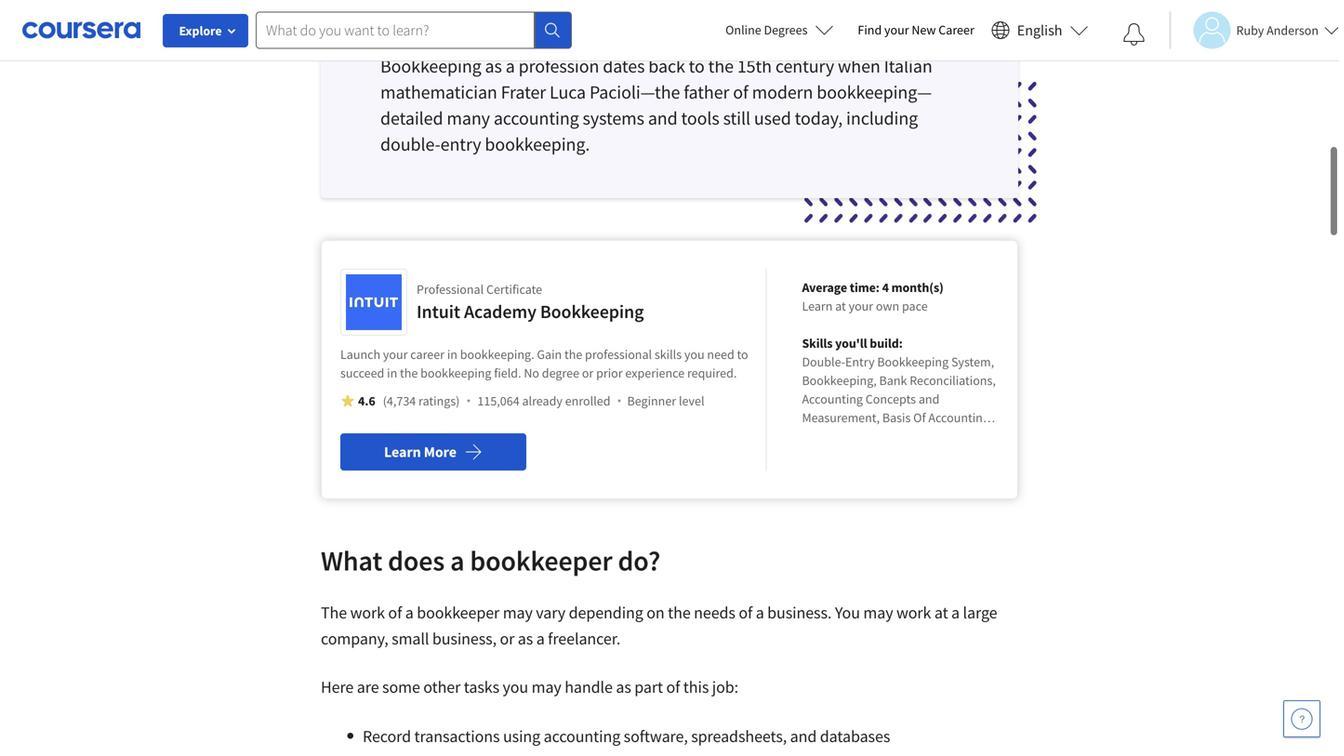 Task type: locate. For each thing, give the bounding box(es) containing it.
1 vertical spatial professional
[[585, 346, 652, 363]]

(4,734
[[383, 393, 416, 409]]

to inside launch your career in bookkeeping. gain the professional skills you need to succeed in the bookkeeping field. no degree or prior experience required.
[[737, 346, 748, 363]]

online degrees
[[726, 21, 808, 38]]

accounting inside "bookkeeping as a profession dates back to the 15th century when italian mathematician frater luca pacioli—the father of modern bookkeeping— detailed many accounting systems and tools still used today, including double-entry bookkeeping."
[[494, 107, 579, 130]]

your inside launch your career in bookkeeping. gain the professional skills you need to succeed in the bookkeeping field. no degree or prior experience required.
[[383, 346, 408, 363]]

1 horizontal spatial professional
[[585, 346, 652, 363]]

1 horizontal spatial your
[[849, 298, 874, 314]]

1 horizontal spatial work
[[897, 602, 931, 623]]

needs
[[694, 602, 736, 623]]

online degrees button
[[711, 9, 849, 50]]

1 horizontal spatial bookkeeping
[[540, 300, 644, 323]]

15th
[[737, 54, 772, 78]]

tasks
[[464, 677, 500, 698]]

1 vertical spatial bookkeeper
[[417, 602, 500, 623]]

a left business.
[[756, 602, 764, 623]]

modern
[[752, 80, 813, 104]]

show notifications image
[[1123, 23, 1145, 46]]

0 vertical spatial bookkeeping
[[380, 54, 482, 78]]

work
[[350, 602, 385, 623], [897, 602, 931, 623]]

0 vertical spatial and
[[648, 107, 678, 130]]

or inside launch your career in bookkeeping. gain the professional skills you need to succeed in the bookkeeping field. no degree or prior experience required.
[[582, 365, 594, 381]]

1 vertical spatial learn
[[384, 443, 421, 461]]

0 horizontal spatial you
[[411, 19, 440, 42]]

4.6 (4,734 ratings)
[[358, 393, 460, 409]]

your right find
[[885, 21, 909, 38]]

bookkeeping as a profession dates back to the 15th century when italian mathematician frater luca pacioli—the father of modern bookkeeping— detailed many accounting systems and tools still used today, including double-entry bookkeeping.
[[380, 54, 933, 156]]

1 vertical spatial bookkeeping
[[540, 300, 644, 323]]

the up degree
[[565, 346, 583, 363]]

0 horizontal spatial your
[[383, 346, 408, 363]]

1 vertical spatial your
[[849, 298, 874, 314]]

0 vertical spatial learn
[[802, 298, 833, 314]]

None search field
[[256, 12, 572, 49]]

0 vertical spatial as
[[485, 54, 502, 78]]

accounting down the handle
[[544, 726, 621, 747]]

0 vertical spatial to
[[689, 54, 705, 78]]

here
[[321, 677, 354, 698]]

bookkeeping. inside launch your career in bookkeeping. gain the professional skills you need to succeed in the bookkeeping field. no degree or prior experience required.
[[460, 346, 534, 363]]

0 horizontal spatial professional
[[417, 281, 484, 298]]

0 horizontal spatial at
[[835, 298, 846, 314]]

the right on
[[668, 602, 691, 623]]

average time: 4 month(s) learn at your own pace
[[802, 279, 944, 314]]

1 horizontal spatial learn
[[802, 298, 833, 314]]

0 horizontal spatial to
[[689, 54, 705, 78]]

bookkeeper
[[470, 543, 613, 578], [417, 602, 500, 623]]

2 horizontal spatial as
[[616, 677, 631, 698]]

bookkeeper up vary
[[470, 543, 613, 578]]

a up frater
[[506, 54, 515, 78]]

at down the 'average'
[[835, 298, 846, 314]]

or left prior
[[582, 365, 594, 381]]

0 horizontal spatial and
[[648, 107, 678, 130]]

your down 'time:'
[[849, 298, 874, 314]]

handle
[[565, 677, 613, 698]]

or
[[582, 365, 594, 381], [500, 628, 515, 649]]

as
[[485, 54, 502, 78], [518, 628, 533, 649], [616, 677, 631, 698]]

of up small in the bottom of the page
[[388, 602, 402, 623]]

find your new career
[[858, 21, 975, 38]]

frater
[[501, 80, 546, 104]]

0 horizontal spatial work
[[350, 602, 385, 623]]

may
[[503, 602, 533, 623], [864, 602, 893, 623], [532, 677, 562, 698]]

depending
[[569, 602, 643, 623]]

1 vertical spatial bookkeeping.
[[460, 346, 534, 363]]

2 vertical spatial your
[[383, 346, 408, 363]]

some
[[382, 677, 420, 698]]

to up father
[[689, 54, 705, 78]]

1 horizontal spatial to
[[737, 346, 748, 363]]

of inside "bookkeeping as a profession dates back to the 15th century when italian mathematician frater luca pacioli—the father of modern bookkeeping— detailed many accounting systems and tools still used today, including double-entry bookkeeping."
[[733, 80, 749, 104]]

0 vertical spatial accounting
[[494, 107, 579, 130]]

record transactions using accounting software, spreadsheets, and databases
[[363, 726, 890, 747]]

databases
[[820, 726, 890, 747]]

as left part
[[616, 677, 631, 698]]

professional
[[417, 281, 484, 298], [585, 346, 652, 363]]

1 vertical spatial in
[[387, 365, 397, 381]]

2 vertical spatial as
[[616, 677, 631, 698]]

online
[[726, 21, 762, 38]]

you
[[835, 602, 860, 623]]

the
[[321, 602, 347, 623]]

work right you on the bottom
[[897, 602, 931, 623]]

own
[[876, 298, 900, 314]]

professional up intuit
[[417, 281, 484, 298]]

of right needs
[[739, 602, 753, 623]]

you up required.
[[685, 346, 705, 363]]

field.
[[494, 365, 521, 381]]

a
[[506, 54, 515, 78], [450, 543, 465, 578], [405, 602, 414, 623], [756, 602, 764, 623], [952, 602, 960, 623], [536, 628, 545, 649]]

1 vertical spatial at
[[935, 602, 948, 623]]

at left large
[[935, 602, 948, 623]]

you
[[411, 19, 440, 42], [685, 346, 705, 363], [503, 677, 528, 698]]

the inside "bookkeeping as a profession dates back to the 15th century when italian mathematician frater luca pacioli—the father of modern bookkeeping— detailed many accounting systems and tools still used today, including double-entry bookkeeping."
[[708, 54, 734, 78]]

you right tasks
[[503, 677, 528, 698]]

of up the still
[[733, 80, 749, 104]]

find
[[858, 21, 882, 38]]

skills
[[655, 346, 682, 363]]

a up small in the bottom of the page
[[405, 602, 414, 623]]

0 vertical spatial in
[[447, 346, 458, 363]]

software,
[[624, 726, 688, 747]]

to right the 'need'
[[737, 346, 748, 363]]

0 horizontal spatial bookkeeping
[[380, 54, 482, 78]]

already
[[522, 393, 563, 409]]

a left large
[[952, 602, 960, 623]]

record
[[363, 726, 411, 747]]

or right business, in the bottom left of the page
[[500, 628, 515, 649]]

0 vertical spatial bookkeeping.
[[485, 133, 590, 156]]

and left databases
[[790, 726, 817, 747]]

1 vertical spatial to
[[737, 346, 748, 363]]

the up father
[[708, 54, 734, 78]]

bookkeeping. down frater
[[485, 133, 590, 156]]

professional up prior
[[585, 346, 652, 363]]

a inside "bookkeeping as a profession dates back to the 15th century when italian mathematician frater luca pacioli—the father of modern bookkeeping— detailed many accounting systems and tools still used today, including double-entry bookkeeping."
[[506, 54, 515, 78]]

0 vertical spatial at
[[835, 298, 846, 314]]

learn down the 'average'
[[802, 298, 833, 314]]

in up the bookkeeping
[[447, 346, 458, 363]]

What do you want to learn? text field
[[256, 12, 535, 49]]

luca
[[550, 80, 586, 104]]

0 horizontal spatial as
[[485, 54, 502, 78]]

1 vertical spatial and
[[790, 726, 817, 747]]

the
[[708, 54, 734, 78], [565, 346, 583, 363], [400, 365, 418, 381], [668, 602, 691, 623]]

bookkeeping up gain
[[540, 300, 644, 323]]

2 horizontal spatial you
[[685, 346, 705, 363]]

of
[[733, 80, 749, 104], [388, 602, 402, 623], [739, 602, 753, 623], [666, 677, 680, 698]]

2 horizontal spatial your
[[885, 21, 909, 38]]

0 horizontal spatial learn
[[384, 443, 421, 461]]

experience
[[625, 365, 685, 381]]

0 vertical spatial or
[[582, 365, 594, 381]]

to inside "bookkeeping as a profession dates back to the 15th century when italian mathematician frater luca pacioli—the father of modern bookkeeping— detailed many accounting systems and tools still used today, including double-entry bookkeeping."
[[689, 54, 705, 78]]

your inside "link"
[[885, 21, 909, 38]]

may left the handle
[[532, 677, 562, 698]]

find your new career link
[[849, 19, 984, 42]]

and left tools
[[648, 107, 678, 130]]

learn
[[802, 298, 833, 314], [384, 443, 421, 461]]

1 work from the left
[[350, 602, 385, 623]]

does
[[388, 543, 445, 578]]

know?
[[444, 19, 496, 42]]

2 vertical spatial you
[[503, 677, 528, 698]]

your left career
[[383, 346, 408, 363]]

do?
[[618, 543, 661, 578]]

bookkeeping. inside "bookkeeping as a profession dates back to the 15th century when italian mathematician frater luca pacioli—the father of modern bookkeeping— detailed many accounting systems and tools still used today, including double-entry bookkeeping."
[[485, 133, 590, 156]]

help center image
[[1291, 708, 1313, 730]]

your
[[885, 21, 909, 38], [849, 298, 874, 314], [383, 346, 408, 363]]

and
[[648, 107, 678, 130], [790, 726, 817, 747]]

learn left more
[[384, 443, 421, 461]]

1 horizontal spatial at
[[935, 602, 948, 623]]

you inside launch your career in bookkeeping. gain the professional skills you need to succeed in the bookkeeping field. no degree or prior experience required.
[[685, 346, 705, 363]]

used
[[754, 107, 791, 130]]

in up (4,734
[[387, 365, 397, 381]]

using
[[503, 726, 541, 747]]

bookkeeping inside "bookkeeping as a profession dates back to the 15th century when italian mathematician frater luca pacioli—the father of modern bookkeeping— detailed many accounting systems and tools still used today, including double-entry bookkeeping."
[[380, 54, 482, 78]]

as up here are some other tasks you may handle as part of this job:
[[518, 628, 533, 649]]

launch
[[340, 346, 381, 363]]

you right did on the top of page
[[411, 19, 440, 42]]

1 vertical spatial as
[[518, 628, 533, 649]]

0 vertical spatial professional
[[417, 281, 484, 298]]

intuit
[[417, 300, 460, 323]]

learn inside average time: 4 month(s) learn at your own pace
[[802, 298, 833, 314]]

as up frater
[[485, 54, 502, 78]]

your for find your new career
[[885, 21, 909, 38]]

build:
[[870, 335, 903, 352]]

career
[[410, 346, 445, 363]]

0 vertical spatial your
[[885, 21, 909, 38]]

double-
[[380, 133, 441, 156]]

0 horizontal spatial or
[[500, 628, 515, 649]]

1 vertical spatial you
[[685, 346, 705, 363]]

bookkeeping up mathematician
[[380, 54, 482, 78]]

1 horizontal spatial or
[[582, 365, 594, 381]]

accounting down frater
[[494, 107, 579, 130]]

professional certificate intuit academy bookkeeping
[[417, 281, 644, 323]]

1 horizontal spatial as
[[518, 628, 533, 649]]

1 horizontal spatial you
[[503, 677, 528, 698]]

work up company, at the left of page
[[350, 602, 385, 623]]

intuit image
[[346, 274, 402, 330]]

bookkeeping. up field.
[[460, 346, 534, 363]]

the inside 'the work of a bookkeeper may vary depending on the needs of a business. you may work at a large company, small business, or as a freelancer.'
[[668, 602, 691, 623]]

a down vary
[[536, 628, 545, 649]]

ruby anderson
[[1237, 22, 1319, 39]]

systems
[[583, 107, 645, 130]]

bookkeeper up business, in the bottom left of the page
[[417, 602, 500, 623]]

learn more button
[[340, 433, 526, 471]]

italian
[[884, 54, 933, 78]]

0 horizontal spatial in
[[387, 365, 397, 381]]

vary
[[536, 602, 566, 623]]

1 horizontal spatial and
[[790, 726, 817, 747]]

bookkeeper inside 'the work of a bookkeeper may vary depending on the needs of a business. you may work at a large company, small business, or as a freelancer.'
[[417, 602, 500, 623]]

1 vertical spatial or
[[500, 628, 515, 649]]

bookkeeping.
[[485, 133, 590, 156], [460, 346, 534, 363]]

when
[[838, 54, 881, 78]]

of left this at the right of the page
[[666, 677, 680, 698]]



Task type: describe. For each thing, give the bounding box(es) containing it.
did you know?
[[380, 19, 496, 42]]

a right does
[[450, 543, 465, 578]]

what
[[321, 543, 382, 578]]

detailed
[[380, 107, 443, 130]]

pacioli—the
[[590, 80, 680, 104]]

enrolled
[[565, 393, 611, 409]]

are
[[357, 677, 379, 698]]

ruby
[[1237, 22, 1264, 39]]

transactions
[[414, 726, 500, 747]]

small
[[392, 628, 429, 649]]

career
[[939, 21, 975, 38]]

professional inside professional certificate intuit academy bookkeeping
[[417, 281, 484, 298]]

may right you on the bottom
[[864, 602, 893, 623]]

launch your career in bookkeeping. gain the professional skills you need to succeed in the bookkeeping field. no degree or prior experience required.
[[340, 346, 748, 381]]

as inside 'the work of a bookkeeper may vary depending on the needs of a business. you may work at a large company, small business, or as a freelancer.'
[[518, 628, 533, 649]]

bookkeeping inside professional certificate intuit academy bookkeeping
[[540, 300, 644, 323]]

degree
[[542, 365, 580, 381]]

including
[[846, 107, 918, 130]]

explore
[[179, 22, 222, 39]]

4.6
[[358, 393, 375, 409]]

century
[[776, 54, 834, 78]]

degrees
[[764, 21, 808, 38]]

professional inside launch your career in bookkeeping. gain the professional skills you need to succeed in the bookkeeping field. no degree or prior experience required.
[[585, 346, 652, 363]]

business.
[[768, 602, 832, 623]]

1 horizontal spatial in
[[447, 346, 458, 363]]

large
[[963, 602, 998, 623]]

father
[[684, 80, 730, 104]]

what does a bookkeeper do?
[[321, 543, 661, 578]]

2 work from the left
[[897, 602, 931, 623]]

time:
[[850, 279, 880, 296]]

beginner level
[[627, 393, 705, 409]]

spreadsheets,
[[691, 726, 787, 747]]

on
[[647, 602, 665, 623]]

here are some other tasks you may handle as part of this job:
[[321, 677, 739, 698]]

other
[[423, 677, 461, 698]]

skills you'll build:
[[802, 335, 903, 352]]

average
[[802, 279, 847, 296]]

0 vertical spatial you
[[411, 19, 440, 42]]

english button
[[984, 0, 1096, 60]]

required.
[[687, 365, 737, 381]]

at inside 'the work of a bookkeeper may vary depending on the needs of a business. you may work at a large company, small business, or as a freelancer.'
[[935, 602, 948, 623]]

company,
[[321, 628, 388, 649]]

115,064
[[478, 393, 520, 409]]

prior
[[596, 365, 623, 381]]

no
[[524, 365, 539, 381]]

1 vertical spatial accounting
[[544, 726, 621, 747]]

freelancer.
[[548, 628, 621, 649]]

back
[[649, 54, 685, 78]]

entry
[[441, 133, 481, 156]]

beginner
[[627, 393, 676, 409]]

mathematician
[[380, 80, 497, 104]]

month(s)
[[892, 279, 944, 296]]

you'll
[[835, 335, 867, 352]]

part
[[635, 677, 663, 698]]

pace
[[902, 298, 928, 314]]

as inside "bookkeeping as a profession dates back to the 15th century when italian mathematician frater luca pacioli—the father of modern bookkeeping— detailed many accounting systems and tools still used today, including double-entry bookkeeping."
[[485, 54, 502, 78]]

gain
[[537, 346, 562, 363]]

succeed
[[340, 365, 384, 381]]

or inside 'the work of a bookkeeper may vary depending on the needs of a business. you may work at a large company, small business, or as a freelancer.'
[[500, 628, 515, 649]]

level
[[679, 393, 705, 409]]

0 vertical spatial bookkeeper
[[470, 543, 613, 578]]

ratings)
[[419, 393, 460, 409]]

115,064 already enrolled
[[478, 393, 611, 409]]

your inside average time: 4 month(s) learn at your own pace
[[849, 298, 874, 314]]

learn inside button
[[384, 443, 421, 461]]

the work of a bookkeeper may vary depending on the needs of a business. you may work at a large company, small business, or as a freelancer.
[[321, 602, 998, 649]]

english
[[1017, 21, 1063, 40]]

bookkeeping—
[[817, 80, 932, 104]]

many
[[447, 107, 490, 130]]

more
[[424, 443, 457, 461]]

and inside "bookkeeping as a profession dates back to the 15th century when italian mathematician frater luca pacioli—the father of modern bookkeeping— detailed many accounting systems and tools still used today, including double-entry bookkeeping."
[[648, 107, 678, 130]]

still
[[723, 107, 751, 130]]

may left vary
[[503, 602, 533, 623]]

at inside average time: 4 month(s) learn at your own pace
[[835, 298, 846, 314]]

need
[[707, 346, 735, 363]]

today,
[[795, 107, 843, 130]]

dates
[[603, 54, 645, 78]]

job:
[[712, 677, 739, 698]]

new
[[912, 21, 936, 38]]

skills
[[802, 335, 833, 352]]

academy
[[464, 300, 537, 323]]

4
[[882, 279, 889, 296]]

your for launch your career in bookkeeping. gain the professional skills you need to succeed in the bookkeeping field. no degree or prior experience required.
[[383, 346, 408, 363]]

coursera image
[[22, 15, 140, 45]]

business,
[[432, 628, 497, 649]]

this
[[683, 677, 709, 698]]

ruby anderson button
[[1170, 12, 1339, 49]]

learn more
[[384, 443, 457, 461]]

the down career
[[400, 365, 418, 381]]



Task type: vqa. For each thing, say whether or not it's contained in the screenshot.
or
yes



